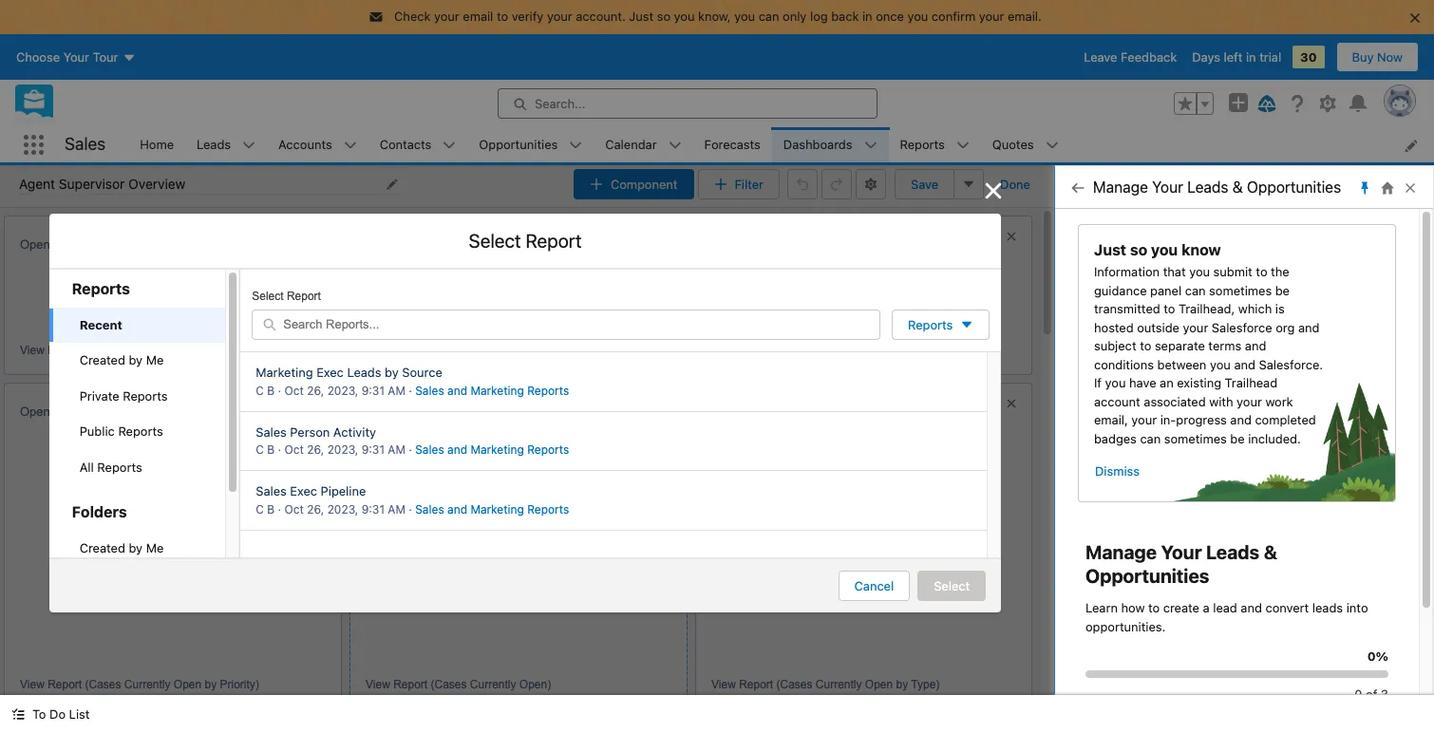 Task type: locate. For each thing, give the bounding box(es) containing it.
verify
[[512, 9, 544, 24]]

forecasts
[[705, 137, 761, 152]]

quotes list item
[[981, 127, 1070, 162]]

leads
[[197, 137, 231, 152], [1188, 179, 1229, 196], [1206, 541, 1260, 563]]

manage
[[1093, 179, 1149, 196], [1086, 541, 1157, 563]]

leads up lead
[[1206, 541, 1260, 563]]

your
[[434, 9, 460, 24], [547, 9, 573, 24], [979, 9, 1005, 24], [1183, 320, 1209, 335], [1237, 394, 1262, 409], [1132, 412, 1157, 427]]

know
[[1182, 241, 1221, 258]]

0 vertical spatial can
[[759, 9, 779, 24]]

an
[[1160, 375, 1174, 390]]

be left included.
[[1231, 431, 1245, 446]]

your
[[1152, 179, 1184, 196], [1161, 541, 1202, 563]]

group
[[1174, 92, 1214, 114]]

days left in trial
[[1192, 49, 1282, 64]]

check
[[394, 9, 431, 24]]

1 horizontal spatial be
[[1276, 283, 1290, 298]]

opportunities list item
[[468, 127, 594, 162]]

dashboards link
[[772, 127, 864, 162]]

list
[[129, 127, 1434, 162]]

30
[[1301, 49, 1317, 64]]

search... button
[[498, 88, 878, 118]]

manage up information
[[1093, 179, 1149, 196]]

1 vertical spatial opportunities
[[1247, 179, 1342, 196]]

buy now
[[1352, 49, 1403, 64]]

1 vertical spatial can
[[1185, 283, 1206, 298]]

sometimes
[[1209, 283, 1272, 298], [1164, 431, 1227, 446]]

back
[[831, 9, 859, 24]]

be down the
[[1276, 283, 1290, 298]]

2 horizontal spatial can
[[1185, 283, 1206, 298]]

1 vertical spatial leads
[[1188, 179, 1229, 196]]

2 vertical spatial can
[[1140, 431, 1161, 446]]

0% status
[[1086, 636, 1389, 704]]

can down in-
[[1140, 431, 1161, 446]]

in
[[863, 9, 873, 24], [1246, 49, 1256, 64]]

0 horizontal spatial just
[[629, 9, 654, 24]]

can for to
[[759, 9, 779, 24]]

contacts link
[[368, 127, 443, 162]]

can left only
[[759, 9, 779, 24]]

the
[[1271, 264, 1290, 279]]

1 vertical spatial so
[[1130, 241, 1148, 258]]

to inside learn how to create a lead and convert leads into opportunities.
[[1149, 600, 1160, 616]]

your down trailhead
[[1237, 394, 1262, 409]]

1 horizontal spatial so
[[1130, 241, 1148, 258]]

1 vertical spatial in
[[1246, 49, 1256, 64]]

days
[[1192, 49, 1221, 64]]

search...
[[535, 95, 586, 111]]

email.
[[1008, 9, 1042, 24]]

0 vertical spatial &
[[1233, 179, 1243, 196]]

reports list item
[[889, 127, 981, 162]]

calendar link
[[594, 127, 668, 162]]

2 vertical spatial leads
[[1206, 541, 1260, 563]]

to
[[32, 707, 46, 722]]

create
[[1163, 600, 1200, 616]]

quotes link
[[981, 127, 1045, 162]]

home
[[140, 137, 174, 152]]

and inside learn how to create a lead and convert leads into opportunities.
[[1241, 600, 1262, 616]]

to down outside
[[1140, 338, 1152, 353]]

to left the
[[1256, 264, 1268, 279]]

to
[[497, 9, 508, 24], [1256, 264, 1268, 279], [1164, 301, 1176, 316], [1140, 338, 1152, 353], [1149, 600, 1160, 616]]

your left email.
[[979, 9, 1005, 24]]

2 vertical spatial opportunities
[[1086, 565, 1210, 587]]

0 vertical spatial opportunities
[[479, 137, 558, 152]]

& up submit
[[1233, 179, 1243, 196]]

submit
[[1214, 264, 1253, 279]]

panel
[[1151, 283, 1182, 298]]

outside
[[1137, 320, 1180, 335]]

leads link
[[185, 127, 242, 162]]

confirm
[[932, 9, 976, 24]]

and right org
[[1299, 320, 1320, 335]]

1 vertical spatial just
[[1094, 241, 1127, 258]]

0 vertical spatial leads
[[197, 137, 231, 152]]

&
[[1233, 179, 1243, 196], [1264, 541, 1278, 563]]

included.
[[1249, 431, 1301, 446]]

1 horizontal spatial &
[[1264, 541, 1278, 563]]

can up trailhead,
[[1185, 283, 1206, 298]]

manage your leads & opportunities up create at the right
[[1086, 541, 1278, 587]]

opportunities up the
[[1247, 179, 1342, 196]]

opportunities up the how
[[1086, 565, 1210, 587]]

0%
[[1368, 649, 1389, 664]]

opportunities down search...
[[479, 137, 558, 152]]

0 vertical spatial in
[[863, 9, 873, 24]]

your up know
[[1152, 179, 1184, 196]]

leads right home
[[197, 137, 231, 152]]

just so you know information that you submit to the guidance panel can sometimes be transmitted to trailhead, which is hosted outside your salesforce org and subject to separate terms and conditions between you and salesforce. if you have an existing trailhead account associated with your work email, your in-progress and completed badges can sometimes be included.
[[1094, 241, 1323, 446]]

& up convert
[[1264, 541, 1278, 563]]

feedback
[[1121, 49, 1177, 64]]

0 horizontal spatial can
[[759, 9, 779, 24]]

leave feedback link
[[1084, 49, 1177, 64]]

leads
[[1313, 600, 1343, 616]]

to do list button
[[0, 695, 101, 733]]

manage your leads & opportunities up know
[[1093, 179, 1342, 196]]

to down panel
[[1164, 301, 1176, 316]]

1 vertical spatial be
[[1231, 431, 1245, 446]]

list
[[69, 707, 90, 722]]

2 horizontal spatial opportunities
[[1247, 179, 1342, 196]]

buy now button
[[1336, 41, 1419, 72]]

quotes
[[993, 137, 1034, 152]]

1 vertical spatial manage
[[1086, 541, 1157, 563]]

opportunities
[[479, 137, 558, 152], [1247, 179, 1342, 196], [1086, 565, 1210, 587]]

progress bar progress bar
[[1086, 670, 1389, 678]]

forecasts link
[[693, 127, 772, 162]]

your up create at the right
[[1161, 541, 1202, 563]]

salesforce
[[1212, 320, 1273, 335]]

0 vertical spatial manage your leads & opportunities
[[1093, 179, 1342, 196]]

in right back on the right
[[863, 9, 873, 24]]

1 horizontal spatial in
[[1246, 49, 1256, 64]]

0 vertical spatial so
[[657, 9, 671, 24]]

sometimes down submit
[[1209, 283, 1272, 298]]

just right account. in the top left of the page
[[629, 9, 654, 24]]

0 horizontal spatial be
[[1231, 431, 1245, 446]]

be
[[1276, 283, 1290, 298], [1231, 431, 1245, 446]]

0 horizontal spatial &
[[1233, 179, 1243, 196]]

so left know, on the top
[[657, 9, 671, 24]]

list containing home
[[129, 127, 1434, 162]]

and
[[1299, 320, 1320, 335], [1245, 338, 1267, 353], [1234, 357, 1256, 372], [1231, 412, 1252, 427], [1241, 600, 1262, 616]]

accounts
[[278, 137, 332, 152]]

email,
[[1094, 412, 1128, 427]]

so
[[657, 9, 671, 24], [1130, 241, 1148, 258]]

so up information
[[1130, 241, 1148, 258]]

opportunities link
[[468, 127, 569, 162]]

and right lead
[[1241, 600, 1262, 616]]

1 horizontal spatial just
[[1094, 241, 1127, 258]]

1 vertical spatial sometimes
[[1164, 431, 1227, 446]]

1 vertical spatial your
[[1161, 541, 1202, 563]]

1 horizontal spatial opportunities
[[1086, 565, 1210, 587]]

leads up know
[[1188, 179, 1229, 196]]

in right left
[[1246, 49, 1256, 64]]

leave feedback
[[1084, 49, 1177, 64]]

accounts list item
[[267, 127, 368, 162]]

learn
[[1086, 600, 1118, 616]]

is
[[1276, 301, 1285, 316]]

dashboards
[[784, 137, 853, 152]]

just up information
[[1094, 241, 1127, 258]]

sometimes down progress at right bottom
[[1164, 431, 1227, 446]]

calendar
[[605, 137, 657, 152]]

to right the how
[[1149, 600, 1160, 616]]

manage up the how
[[1086, 541, 1157, 563]]

0 vertical spatial your
[[1152, 179, 1184, 196]]

0 horizontal spatial opportunities
[[479, 137, 558, 152]]

learn how to create a lead and convert leads into opportunities.
[[1086, 600, 1368, 634]]



Task type: describe. For each thing, give the bounding box(es) containing it.
guidance
[[1094, 283, 1147, 298]]

opportunities.
[[1086, 619, 1166, 634]]

log
[[810, 9, 828, 24]]

with
[[1210, 394, 1234, 409]]

that
[[1163, 264, 1186, 279]]

to do list
[[32, 707, 90, 722]]

into
[[1347, 600, 1368, 616]]

dismiss
[[1095, 464, 1140, 479]]

hosted
[[1094, 320, 1134, 335]]

leave
[[1084, 49, 1118, 64]]

your down trailhead,
[[1183, 320, 1209, 335]]

left
[[1224, 49, 1243, 64]]

0 horizontal spatial in
[[863, 9, 873, 24]]

calendar list item
[[594, 127, 693, 162]]

you up that
[[1151, 241, 1178, 258]]

know,
[[698, 9, 731, 24]]

in-
[[1161, 412, 1176, 427]]

1 horizontal spatial can
[[1140, 431, 1161, 446]]

account.
[[576, 9, 626, 24]]

dashboards list item
[[772, 127, 889, 162]]

reports
[[900, 137, 945, 152]]

terms
[[1209, 338, 1242, 353]]

which
[[1239, 301, 1272, 316]]

0 vertical spatial be
[[1276, 283, 1290, 298]]

1 vertical spatial manage your leads & opportunities
[[1086, 541, 1278, 587]]

just inside just so you know information that you submit to the guidance panel can sometimes be transmitted to trailhead, which is hosted outside your salesforce org and subject to separate terms and conditions between you and salesforce. if you have an existing trailhead account associated with your work email, your in-progress and completed badges can sometimes be included.
[[1094, 241, 1127, 258]]

a
[[1203, 600, 1210, 616]]

you down know
[[1190, 264, 1210, 279]]

your left in-
[[1132, 412, 1157, 427]]

manage inside manage your leads & opportunities
[[1086, 541, 1157, 563]]

you right know, on the top
[[735, 9, 755, 24]]

trailhead,
[[1179, 301, 1235, 316]]

you right if
[[1105, 375, 1126, 390]]

1 vertical spatial &
[[1264, 541, 1278, 563]]

conditions
[[1094, 357, 1154, 372]]

account
[[1094, 394, 1141, 409]]

existing
[[1177, 375, 1222, 390]]

and down salesforce
[[1245, 338, 1267, 353]]

opportunities inside list item
[[479, 137, 558, 152]]

work
[[1266, 394, 1294, 409]]

accounts link
[[267, 127, 344, 162]]

only
[[783, 9, 807, 24]]

0 vertical spatial just
[[629, 9, 654, 24]]

have
[[1130, 375, 1157, 390]]

contacts list item
[[368, 127, 468, 162]]

buy
[[1352, 49, 1374, 64]]

between
[[1158, 357, 1207, 372]]

subject
[[1094, 338, 1137, 353]]

trailhead
[[1225, 375, 1278, 390]]

reports link
[[889, 127, 956, 162]]

once
[[876, 9, 904, 24]]

convert
[[1266, 600, 1309, 616]]

separate
[[1155, 338, 1205, 353]]

check your email to verify your account. just so you know, you can only log back in once you confirm your email.
[[394, 9, 1042, 24]]

how
[[1121, 600, 1145, 616]]

salesforce.
[[1259, 357, 1323, 372]]

text default image
[[11, 708, 25, 721]]

sales
[[65, 134, 106, 154]]

can for know
[[1185, 283, 1206, 298]]

email
[[463, 9, 493, 24]]

lead
[[1213, 600, 1238, 616]]

associated
[[1144, 394, 1206, 409]]

completed
[[1255, 412, 1316, 427]]

you right once
[[908, 9, 928, 24]]

0 horizontal spatial so
[[657, 9, 671, 24]]

0 vertical spatial manage
[[1093, 179, 1149, 196]]

org
[[1276, 320, 1295, 335]]

you left know, on the top
[[674, 9, 695, 24]]

you down terms
[[1210, 357, 1231, 372]]

so inside just so you know information that you submit to the guidance panel can sometimes be transmitted to trailhead, which is hosted outside your salesforce org and subject to separate terms and conditions between you and salesforce. if you have an existing trailhead account associated with your work email, your in-progress and completed badges can sometimes be included.
[[1130, 241, 1148, 258]]

dismiss button
[[1094, 456, 1141, 486]]

leads inside list item
[[197, 137, 231, 152]]

to right email
[[497, 9, 508, 24]]

badges
[[1094, 431, 1137, 446]]

information
[[1094, 264, 1160, 279]]

progress
[[1176, 412, 1227, 427]]

leads list item
[[185, 127, 267, 162]]

your left email
[[434, 9, 460, 24]]

do
[[49, 707, 66, 722]]

now
[[1378, 49, 1403, 64]]

trial
[[1260, 49, 1282, 64]]

your right verify
[[547, 9, 573, 24]]

transmitted
[[1094, 301, 1161, 316]]

and down the with at right bottom
[[1231, 412, 1252, 427]]

and up trailhead
[[1234, 357, 1256, 372]]

contacts
[[380, 137, 432, 152]]

home link
[[129, 127, 185, 162]]

0 vertical spatial sometimes
[[1209, 283, 1272, 298]]

if
[[1094, 375, 1102, 390]]



Task type: vqa. For each thing, say whether or not it's contained in the screenshot.
'Contacts' list item
yes



